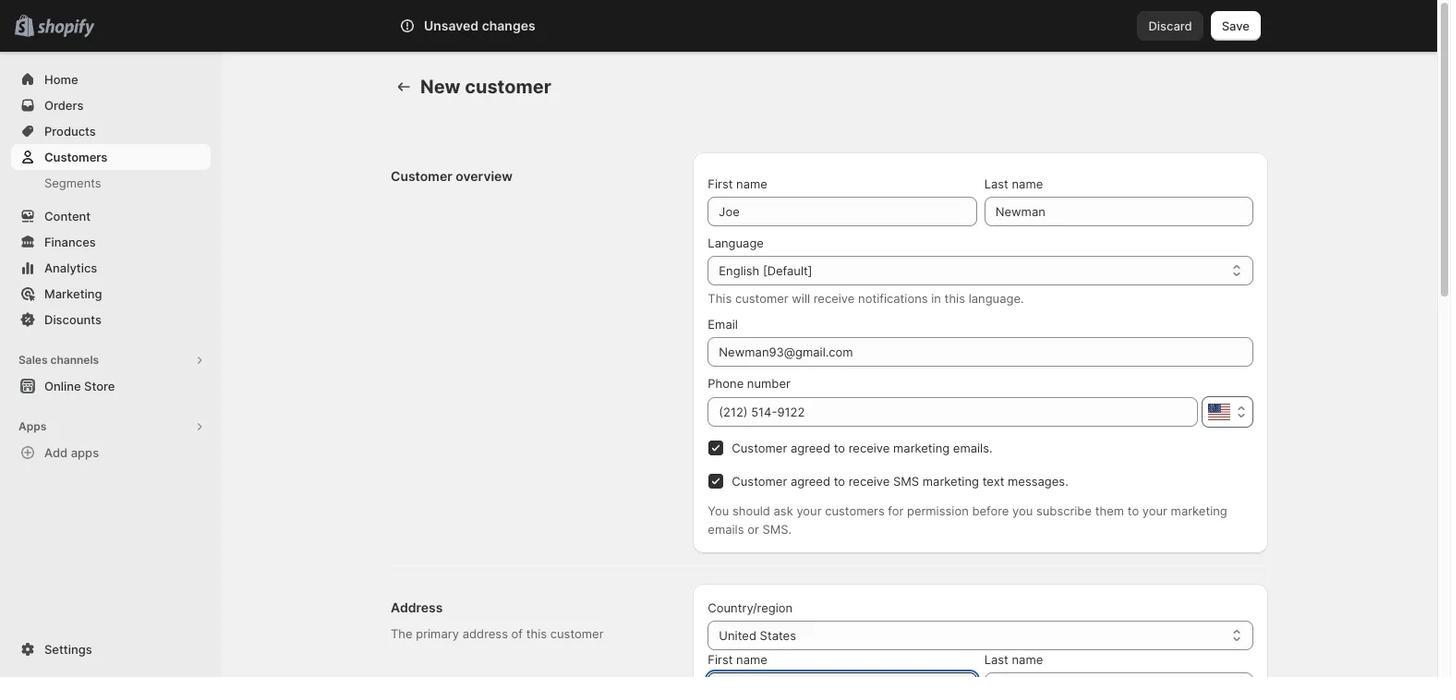 Task type: locate. For each thing, give the bounding box(es) containing it.
last for last name text field
[[985, 177, 1009, 191]]

finances link
[[11, 229, 211, 255]]

discard button
[[1138, 11, 1204, 41]]

1 vertical spatial to
[[834, 474, 846, 489]]

last name for last name text box
[[985, 652, 1044, 667]]

last
[[985, 177, 1009, 191], [985, 652, 1009, 667]]

2 vertical spatial marketing
[[1171, 504, 1228, 518]]

marketing right them
[[1171, 504, 1228, 518]]

new
[[420, 76, 461, 98]]

1 vertical spatial customer
[[732, 441, 788, 456]]

you
[[708, 504, 729, 518]]

discounts link
[[11, 307, 211, 333]]

sales channels
[[18, 353, 99, 367]]

subscribe
[[1037, 504, 1092, 518]]

0 vertical spatial marketing
[[894, 441, 950, 456]]

2 vertical spatial receive
[[849, 474, 890, 489]]

name
[[737, 177, 768, 191], [1012, 177, 1044, 191], [737, 652, 768, 667], [1012, 652, 1044, 667]]

1 vertical spatial first
[[708, 652, 733, 667]]

2 agreed from the top
[[791, 474, 831, 489]]

this right of
[[526, 627, 547, 641]]

english
[[719, 263, 760, 278]]

customer right of
[[551, 627, 604, 641]]

Email email field
[[708, 337, 1254, 367]]

this
[[945, 291, 966, 306], [526, 627, 547, 641]]

customer for customer agreed to receive marketing emails.
[[732, 441, 788, 456]]

receive
[[814, 291, 855, 306], [849, 441, 890, 456], [849, 474, 890, 489]]

language.
[[969, 291, 1024, 306]]

home
[[44, 72, 78, 87]]

or
[[748, 522, 759, 537]]

customer
[[465, 76, 552, 98], [735, 291, 789, 306], [551, 627, 604, 641]]

them
[[1096, 504, 1125, 518]]

save button
[[1211, 11, 1261, 41]]

customer for customer overview
[[391, 168, 453, 184]]

2 first from the top
[[708, 652, 733, 667]]

name for last name text field
[[1012, 177, 1044, 191]]

1 first name from the top
[[708, 177, 768, 191]]

0 vertical spatial this
[[945, 291, 966, 306]]

0 horizontal spatial this
[[526, 627, 547, 641]]

to
[[834, 441, 846, 456], [834, 474, 846, 489], [1128, 504, 1140, 518]]

receive up customers
[[849, 474, 890, 489]]

1 your from the left
[[797, 504, 822, 518]]

2 vertical spatial customer
[[551, 627, 604, 641]]

in
[[932, 291, 942, 306]]

emails.
[[954, 441, 993, 456]]

analytics link
[[11, 255, 211, 281]]

marketing
[[894, 441, 950, 456], [923, 474, 980, 489], [1171, 504, 1228, 518]]

0 vertical spatial last name
[[985, 177, 1044, 191]]

states
[[760, 628, 797, 643]]

customer agreed to receive sms marketing text messages.
[[732, 474, 1069, 489]]

united states (+1) image
[[1209, 404, 1231, 420]]

address
[[391, 600, 443, 615]]

apps
[[18, 420, 46, 433]]

0 vertical spatial last
[[985, 177, 1009, 191]]

new customer
[[420, 76, 552, 98]]

overview
[[456, 168, 513, 184]]

1 horizontal spatial your
[[1143, 504, 1168, 518]]

1 vertical spatial first name
[[708, 652, 768, 667]]

to for sms
[[834, 474, 846, 489]]

2 first name from the top
[[708, 652, 768, 667]]

1 vertical spatial this
[[526, 627, 547, 641]]

name for first name text box
[[737, 177, 768, 191]]

1 vertical spatial last
[[985, 652, 1009, 667]]

last name
[[985, 177, 1044, 191], [985, 652, 1044, 667]]

ask
[[774, 504, 794, 518]]

add apps button
[[11, 440, 211, 466]]

you
[[1013, 504, 1033, 518]]

0 vertical spatial to
[[834, 441, 846, 456]]

marketing
[[44, 286, 102, 301]]

1 vertical spatial agreed
[[791, 474, 831, 489]]

country/region
[[708, 601, 793, 615]]

first name up language
[[708, 177, 768, 191]]

1 agreed from the top
[[791, 441, 831, 456]]

1 vertical spatial last name
[[985, 652, 1044, 667]]

first up language
[[708, 177, 733, 191]]

1 vertical spatial receive
[[849, 441, 890, 456]]

online
[[44, 379, 81, 394]]

2 last name from the top
[[985, 652, 1044, 667]]

will
[[792, 291, 811, 306]]

customers
[[44, 150, 108, 164]]

marketing up permission
[[923, 474, 980, 489]]

united states
[[719, 628, 797, 643]]

2 vertical spatial to
[[1128, 504, 1140, 518]]

customer down "search" at top left
[[465, 76, 552, 98]]

first
[[708, 177, 733, 191], [708, 652, 733, 667]]

finances
[[44, 235, 96, 250]]

orders link
[[11, 92, 211, 118]]

segments
[[44, 176, 101, 190]]

sales
[[18, 353, 48, 367]]

customer overview
[[391, 168, 513, 184]]

unsaved changes
[[424, 18, 536, 33]]

2 last from the top
[[985, 652, 1009, 667]]

your
[[797, 504, 822, 518], [1143, 504, 1168, 518]]

segments link
[[11, 170, 211, 196]]

marketing up sms
[[894, 441, 950, 456]]

store
[[84, 379, 115, 394]]

marketing inside you should ask your customers for permission before you subscribe them to your marketing emails or sms.
[[1171, 504, 1228, 518]]

0 vertical spatial receive
[[814, 291, 855, 306]]

Last name text field
[[985, 197, 1254, 226]]

your right them
[[1143, 504, 1168, 518]]

receive up customer agreed to receive sms marketing text messages.
[[849, 441, 890, 456]]

channels
[[50, 353, 99, 367]]

2 vertical spatial customer
[[732, 474, 788, 489]]

products
[[44, 124, 96, 139]]

first for first name text field
[[708, 652, 733, 667]]

Last name text field
[[985, 673, 1254, 677]]

first name
[[708, 177, 768, 191], [708, 652, 768, 667]]

receive for sms
[[849, 474, 890, 489]]

customer for new
[[465, 76, 552, 98]]

you should ask your customers for permission before you subscribe them to your marketing emails or sms.
[[708, 504, 1228, 537]]

receive right will
[[814, 291, 855, 306]]

1 last from the top
[[985, 177, 1009, 191]]

first name down united at the bottom
[[708, 652, 768, 667]]

last name for last name text field
[[985, 177, 1044, 191]]

add apps
[[44, 445, 99, 460]]

agreed for customer agreed to receive sms marketing text messages.
[[791, 474, 831, 489]]

emails
[[708, 522, 744, 537]]

permission
[[907, 504, 969, 518]]

0 vertical spatial customer
[[391, 168, 453, 184]]

english [default]
[[719, 263, 813, 278]]

the
[[391, 627, 413, 641]]

unsaved
[[424, 18, 479, 33]]

customer down 'english [default]'
[[735, 291, 789, 306]]

agreed
[[791, 441, 831, 456], [791, 474, 831, 489]]

1 first from the top
[[708, 177, 733, 191]]

0 horizontal spatial your
[[797, 504, 822, 518]]

first down united at the bottom
[[708, 652, 733, 667]]

first name for first name text field
[[708, 652, 768, 667]]

0 vertical spatial first
[[708, 177, 733, 191]]

your right ask
[[797, 504, 822, 518]]

0 vertical spatial first name
[[708, 177, 768, 191]]

0 vertical spatial customer
[[465, 76, 552, 98]]

this right "in"
[[945, 291, 966, 306]]

1 last name from the top
[[985, 177, 1044, 191]]

customer agreed to receive marketing emails.
[[732, 441, 993, 456]]

content link
[[11, 203, 211, 229]]

0 vertical spatial agreed
[[791, 441, 831, 456]]

1 vertical spatial customer
[[735, 291, 789, 306]]



Task type: vqa. For each thing, say whether or not it's contained in the screenshot.
"tab list"
no



Task type: describe. For each thing, give the bounding box(es) containing it.
products link
[[11, 118, 211, 144]]

search button
[[458, 11, 994, 41]]

customers
[[825, 504, 885, 518]]

2 your from the left
[[1143, 504, 1168, 518]]

to for marketing
[[834, 441, 846, 456]]

the primary address of this customer
[[391, 627, 604, 641]]

search
[[488, 18, 528, 33]]

receive for notifications
[[814, 291, 855, 306]]

changes
[[482, 18, 536, 33]]

phone number
[[708, 376, 791, 391]]

email
[[708, 317, 738, 332]]

First name text field
[[708, 197, 977, 226]]

content
[[44, 209, 91, 224]]

last for last name text box
[[985, 652, 1009, 667]]

agreed for customer agreed to receive marketing emails.
[[791, 441, 831, 456]]

before
[[973, 504, 1009, 518]]

receive for marketing
[[849, 441, 890, 456]]

apps
[[71, 445, 99, 460]]

sales channels button
[[11, 347, 211, 373]]

save
[[1222, 18, 1250, 33]]

discard
[[1149, 18, 1193, 33]]

discounts
[[44, 312, 102, 327]]

united
[[719, 628, 757, 643]]

settings link
[[11, 637, 211, 663]]

First name text field
[[708, 673, 977, 677]]

language
[[708, 236, 764, 250]]

phone
[[708, 376, 744, 391]]

shopify image
[[37, 19, 94, 38]]

1 vertical spatial marketing
[[923, 474, 980, 489]]

orders
[[44, 98, 84, 113]]

sms.
[[763, 522, 792, 537]]

online store
[[44, 379, 115, 394]]

primary
[[416, 627, 459, 641]]

[default]
[[763, 263, 813, 278]]

to inside you should ask your customers for permission before you subscribe them to your marketing emails or sms.
[[1128, 504, 1140, 518]]

should
[[733, 504, 771, 518]]

analytics
[[44, 261, 97, 275]]

Phone number text field
[[708, 397, 1199, 427]]

text
[[983, 474, 1005, 489]]

customers link
[[11, 144, 211, 170]]

online store button
[[0, 373, 222, 399]]

this
[[708, 291, 732, 306]]

for
[[888, 504, 904, 518]]

add
[[44, 445, 68, 460]]

messages.
[[1008, 474, 1069, 489]]

home link
[[11, 67, 211, 92]]

number
[[747, 376, 791, 391]]

online store link
[[11, 373, 211, 399]]

marketing link
[[11, 281, 211, 307]]

apps button
[[11, 414, 211, 440]]

sms
[[894, 474, 920, 489]]

customer for customer agreed to receive sms marketing text messages.
[[732, 474, 788, 489]]

first for first name text box
[[708, 177, 733, 191]]

settings
[[44, 642, 92, 657]]

address
[[463, 627, 508, 641]]

customer for this
[[735, 291, 789, 306]]

this customer will receive notifications in this language.
[[708, 291, 1024, 306]]

of
[[512, 627, 523, 641]]

name for last name text box
[[1012, 652, 1044, 667]]

1 horizontal spatial this
[[945, 291, 966, 306]]

first name for first name text box
[[708, 177, 768, 191]]

name for first name text field
[[737, 652, 768, 667]]

notifications
[[859, 291, 928, 306]]



